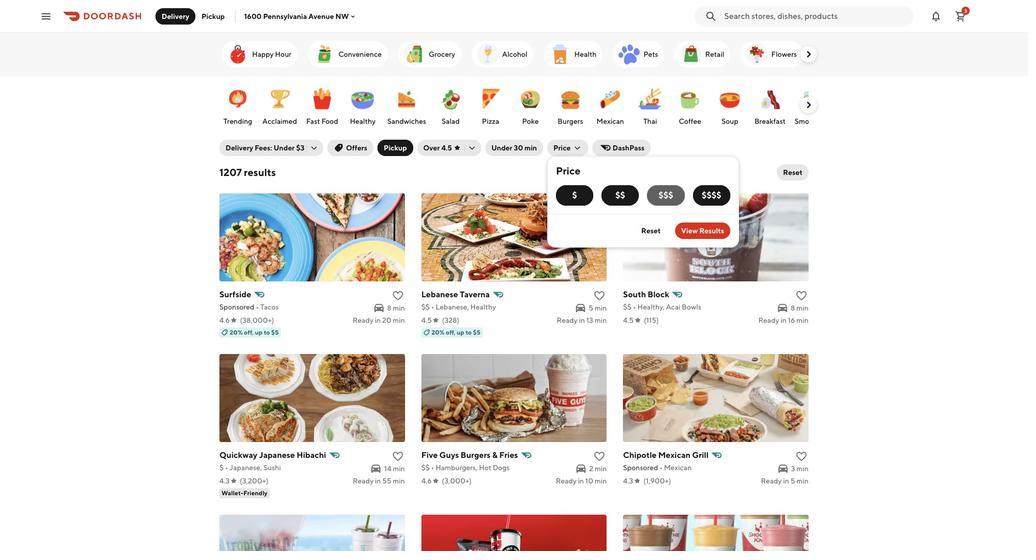 Task type: locate. For each thing, give the bounding box(es) containing it.
pickup right delivery button
[[202, 12, 225, 20]]

0 horizontal spatial pickup
[[202, 12, 225, 20]]

0 horizontal spatial 4.3
[[220, 477, 230, 485]]

view
[[682, 227, 698, 235]]

in for surfside
[[375, 316, 381, 325]]

burgers up price button
[[558, 117, 584, 125]]

$5 for lebanese taverna
[[473, 329, 481, 336]]

off, down (328) on the bottom
[[446, 329, 456, 336]]

0 horizontal spatial 3
[[792, 465, 796, 473]]

3 right notification bell image
[[965, 7, 968, 14]]

1 to from the left
[[264, 329, 270, 336]]

1 vertical spatial reset button
[[636, 223, 667, 239]]

• down quickway
[[225, 464, 228, 472]]

0 horizontal spatial off,
[[244, 329, 254, 336]]

in for lebanese taverna
[[580, 316, 585, 325]]

in for south block
[[781, 316, 787, 325]]

0 horizontal spatial $
[[220, 464, 224, 472]]

0 horizontal spatial 4.6
[[220, 316, 230, 325]]

4.5 left (328) on the bottom
[[422, 316, 432, 325]]

• down five
[[432, 464, 435, 472]]

1600 pennsylvania avenue nw button
[[244, 12, 357, 20]]

pickup down sandwiches
[[384, 144, 407, 152]]

20% off, up to $5 for surfside
[[230, 329, 279, 336]]

8 min up 20
[[387, 304, 405, 312]]

30
[[514, 144, 523, 152]]

min right 14
[[393, 465, 405, 473]]

0 horizontal spatial reset
[[642, 227, 661, 235]]

0 vertical spatial 5
[[589, 304, 594, 312]]

2 horizontal spatial 4.5
[[624, 316, 634, 325]]

click to add this store to your saved list image up 5 min
[[594, 290, 606, 302]]

4.6 down sponsored • tacos
[[220, 316, 230, 325]]

pets link
[[613, 41, 665, 68]]

(328)
[[442, 316, 460, 325]]

14 min
[[385, 465, 405, 473]]

1 horizontal spatial 20%
[[432, 329, 445, 336]]

4.3 down chipotle
[[624, 477, 634, 485]]

$$ down five
[[422, 464, 430, 472]]

under left $3
[[274, 144, 295, 152]]

5 down 3 min
[[791, 477, 796, 485]]

flowers
[[772, 50, 798, 58]]

0 vertical spatial mexican
[[597, 117, 625, 125]]

under left 30
[[492, 144, 513, 152]]

1 $5 from the left
[[271, 329, 279, 336]]

grill
[[693, 450, 709, 460]]

1 off, from the left
[[244, 329, 254, 336]]

0 vertical spatial sponsored
[[220, 303, 255, 311]]

1 horizontal spatial off,
[[446, 329, 456, 336]]

20% off, up to $5 down (328) on the bottom
[[432, 329, 481, 336]]

$ for $ • japanese, sushi
[[220, 464, 224, 472]]

1 up from the left
[[255, 329, 263, 336]]

2 8 min from the left
[[791, 304, 809, 312]]

1 horizontal spatial 20% off, up to $5
[[432, 329, 481, 336]]

sponsored • tacos
[[220, 303, 279, 311]]

1 horizontal spatial healthy
[[471, 303, 496, 311]]

$$$$ button
[[693, 185, 731, 206]]

min right 16
[[797, 316, 809, 325]]

ready in 16 min
[[759, 316, 809, 325]]

0 horizontal spatial 5
[[589, 304, 594, 312]]

$$ down lebanese
[[422, 303, 430, 311]]

1 vertical spatial burgers
[[461, 450, 491, 460]]

1 horizontal spatial 4.5
[[442, 144, 452, 152]]

over 4.5
[[424, 144, 452, 152]]

0 horizontal spatial delivery
[[162, 12, 189, 20]]

$ button
[[556, 185, 594, 206]]

retail
[[706, 50, 725, 58]]

guys
[[440, 450, 459, 460]]

pickup button
[[196, 8, 231, 24], [378, 140, 413, 156]]

up down (328) on the bottom
[[457, 329, 465, 336]]

0 horizontal spatial healthy
[[350, 117, 376, 125]]

• down 'chipotle mexican grill'
[[660, 464, 663, 472]]

salad
[[442, 117, 460, 125]]

reset
[[784, 168, 803, 177], [642, 227, 661, 235]]

1 horizontal spatial sponsored
[[624, 464, 659, 472]]

2 to from the left
[[466, 329, 472, 336]]

0 horizontal spatial 20%
[[230, 329, 243, 336]]

4.5 left the (115)
[[624, 316, 634, 325]]

price down price button
[[556, 165, 581, 177]]

0 vertical spatial pickup button
[[196, 8, 231, 24]]

0 horizontal spatial 8 min
[[387, 304, 405, 312]]

$ inside button
[[573, 190, 578, 200]]

3 min
[[792, 465, 809, 473]]

delivery for delivery fees: under $3
[[226, 144, 253, 152]]

• down lebanese
[[432, 303, 435, 311]]

up down (38,000+)
[[255, 329, 263, 336]]

click to add this store to your saved list image up ready in 20 min
[[392, 290, 404, 302]]

4.5 inside button
[[442, 144, 452, 152]]

hamburgers,
[[436, 464, 478, 472]]

mexican up sponsored • mexican
[[659, 450, 691, 460]]

up for surfside
[[255, 329, 263, 336]]

2 off, from the left
[[446, 329, 456, 336]]

chipotle mexican grill
[[624, 450, 709, 460]]

0 horizontal spatial 8
[[387, 304, 392, 312]]

1 vertical spatial sponsored
[[624, 464, 659, 472]]

1 horizontal spatial up
[[457, 329, 465, 336]]

3 inside button
[[965, 7, 968, 14]]

1 under from the left
[[274, 144, 295, 152]]

4.5
[[442, 144, 452, 152], [422, 316, 432, 325], [624, 316, 634, 325]]

click to add this store to your saved list image up 3 min
[[796, 450, 808, 463]]

0 vertical spatial reset
[[784, 168, 803, 177]]

chipotle
[[624, 450, 657, 460]]

in
[[375, 316, 381, 325], [580, 316, 585, 325], [781, 316, 787, 325], [375, 477, 381, 485], [579, 477, 584, 485], [784, 477, 790, 485]]

1 vertical spatial pickup button
[[378, 140, 413, 156]]

1 horizontal spatial to
[[466, 329, 472, 336]]

8 min
[[387, 304, 405, 312], [791, 304, 809, 312]]

1 horizontal spatial 8
[[791, 304, 796, 312]]

min up ready in 5 min
[[797, 465, 809, 473]]

pickup button down sandwiches
[[378, 140, 413, 156]]

$
[[573, 190, 578, 200], [220, 464, 224, 472]]

$5 down (38,000+)
[[271, 329, 279, 336]]

fast
[[306, 117, 320, 125]]

next button of carousel image
[[804, 100, 814, 110]]

click to add this store to your saved list image
[[392, 290, 404, 302], [392, 450, 404, 463], [796, 450, 808, 463]]

$ left $$ "button"
[[573, 190, 578, 200]]

nw
[[336, 12, 349, 20]]

1 vertical spatial reset
[[642, 227, 661, 235]]

sandwiches
[[388, 117, 427, 125]]

healthy down taverna
[[471, 303, 496, 311]]

surfside
[[220, 290, 251, 299]]

0 vertical spatial price
[[554, 144, 571, 152]]

click to add this store to your saved list image up 2 min
[[594, 450, 606, 463]]

1 4.3 from the left
[[220, 477, 230, 485]]

wallet-
[[222, 489, 244, 497]]

0 horizontal spatial pickup button
[[196, 8, 231, 24]]

next button of carousel image
[[804, 49, 814, 59]]

1 vertical spatial price
[[556, 165, 581, 177]]

1 vertical spatial 4.6
[[422, 477, 432, 485]]

mexican up the dashpass button
[[597, 117, 625, 125]]

five
[[422, 450, 438, 460]]

2 20% off, up to $5 from the left
[[432, 329, 481, 336]]

8 up 20
[[387, 304, 392, 312]]

happy
[[252, 50, 274, 58]]

min inside button
[[525, 144, 537, 152]]

0 horizontal spatial to
[[264, 329, 270, 336]]

5
[[589, 304, 594, 312], [791, 477, 796, 485]]

0 horizontal spatial reset button
[[636, 223, 667, 239]]

lebanese,
[[436, 303, 469, 311]]

click to add this store to your saved list image for quickway japanese hibachi
[[392, 450, 404, 463]]

1 vertical spatial delivery
[[226, 144, 253, 152]]

to down (38,000+)
[[264, 329, 270, 336]]

under 30 min button
[[486, 140, 544, 156]]

delivery
[[162, 12, 189, 20], [226, 144, 253, 152]]

1 vertical spatial 3
[[792, 465, 796, 473]]

grocery link
[[398, 41, 462, 68]]

3 up ready in 5 min
[[792, 465, 796, 473]]

0 vertical spatial burgers
[[558, 117, 584, 125]]

over
[[424, 144, 440, 152]]

2 8 from the left
[[791, 304, 796, 312]]

0 horizontal spatial up
[[255, 329, 263, 336]]

price
[[554, 144, 571, 152], [556, 165, 581, 177]]

convenience image
[[312, 42, 337, 67]]

4.6
[[220, 316, 230, 325], [422, 477, 432, 485]]

20
[[383, 316, 392, 325]]

min right 30
[[525, 144, 537, 152]]

min up ready in 20 min
[[393, 304, 405, 312]]

20% down (328) on the bottom
[[432, 329, 445, 336]]

click to add this store to your saved list image for surfside
[[392, 290, 404, 302]]

click to add this store to your saved list image
[[594, 290, 606, 302], [796, 290, 808, 302], [594, 450, 606, 463]]

0 vertical spatial pickup
[[202, 12, 225, 20]]

0 horizontal spatial 4.5
[[422, 316, 432, 325]]

click to add this store to your saved list image for lebanese taverna
[[594, 290, 606, 302]]

1 horizontal spatial 3
[[965, 7, 968, 14]]

• down south
[[634, 303, 637, 311]]

$ for $
[[573, 190, 578, 200]]

1 horizontal spatial reset button
[[778, 164, 809, 181]]

notification bell image
[[931, 10, 943, 22]]

$5 down $$ • lebanese, healthy
[[473, 329, 481, 336]]

1 horizontal spatial 8 min
[[791, 304, 809, 312]]

4.5 right over
[[442, 144, 452, 152]]

13
[[587, 316, 594, 325]]

$$ down south
[[624, 303, 632, 311]]

off, down (38,000+)
[[244, 329, 254, 336]]

4.3 up wallet-
[[220, 477, 230, 485]]

0 vertical spatial delivery
[[162, 12, 189, 20]]

1 8 from the left
[[387, 304, 392, 312]]

fees:
[[255, 144, 272, 152]]

1 horizontal spatial 4.3
[[624, 477, 634, 485]]

5 up '13'
[[589, 304, 594, 312]]

1 horizontal spatial 4.6
[[422, 477, 432, 485]]

8
[[387, 304, 392, 312], [791, 304, 796, 312]]

2 up from the left
[[457, 329, 465, 336]]

0 horizontal spatial 20% off, up to $5
[[230, 329, 279, 336]]

4.3
[[220, 477, 230, 485], [624, 477, 634, 485]]

price right 30
[[554, 144, 571, 152]]

dashpass button
[[593, 140, 651, 156]]

2 $5 from the left
[[473, 329, 481, 336]]

hibachi
[[297, 450, 326, 460]]

retail link
[[675, 41, 731, 68]]

1 horizontal spatial pickup button
[[378, 140, 413, 156]]

2 4.3 from the left
[[624, 477, 634, 485]]

breakfast
[[755, 117, 786, 125]]

healthy up offers
[[350, 117, 376, 125]]

open menu image
[[40, 10, 52, 22]]

1 horizontal spatial delivery
[[226, 144, 253, 152]]

min
[[525, 144, 537, 152], [393, 304, 405, 312], [595, 304, 607, 312], [797, 304, 809, 312], [393, 316, 405, 325], [595, 316, 607, 325], [797, 316, 809, 325], [393, 465, 405, 473], [595, 465, 607, 473], [797, 465, 809, 473], [393, 477, 405, 485], [595, 477, 607, 485], [797, 477, 809, 485]]

0 vertical spatial 3
[[965, 7, 968, 14]]

avenue
[[309, 12, 334, 20]]

delivery inside button
[[162, 12, 189, 20]]

sponsored down surfside at the left bottom
[[220, 303, 255, 311]]

healthy
[[350, 117, 376, 125], [471, 303, 496, 311]]

1 horizontal spatial under
[[492, 144, 513, 152]]

sponsored down chipotle
[[624, 464, 659, 472]]

ready for south block
[[759, 316, 780, 325]]

alcohol image
[[476, 42, 501, 67]]

1 vertical spatial pickup
[[384, 144, 407, 152]]

fries
[[500, 450, 518, 460]]

click to add this store to your saved list image up ready in 16 min
[[796, 290, 808, 302]]

$$ right $ button
[[616, 190, 626, 200]]

view results
[[682, 227, 725, 235]]

• for quickway japanese hibachi
[[225, 464, 228, 472]]

1 horizontal spatial $5
[[473, 329, 481, 336]]

block
[[648, 290, 670, 299]]

0 vertical spatial healthy
[[350, 117, 376, 125]]

ready in 10 min
[[556, 477, 607, 485]]

8 up 16
[[791, 304, 796, 312]]

1 20% from the left
[[230, 329, 243, 336]]

sponsored for chipotle mexican grill
[[624, 464, 659, 472]]

1 horizontal spatial $
[[573, 190, 578, 200]]

grocery
[[429, 50, 456, 58]]

smoothie
[[795, 117, 827, 125]]

20% off, up to $5
[[230, 329, 279, 336], [432, 329, 481, 336]]

1 horizontal spatial burgers
[[558, 117, 584, 125]]

0 vertical spatial 4.6
[[220, 316, 230, 325]]

20% off, up to $5 down (38,000+)
[[230, 329, 279, 336]]

off, for lebanese taverna
[[446, 329, 456, 336]]

8 min for south block
[[791, 304, 809, 312]]

ready for chipotle mexican grill
[[762, 477, 782, 485]]

2 under from the left
[[492, 144, 513, 152]]

1 20% off, up to $5 from the left
[[230, 329, 279, 336]]

3 for 3 min
[[792, 465, 796, 473]]

8 min up 16
[[791, 304, 809, 312]]

min up ready in 16 min
[[797, 304, 809, 312]]

4.6 down five
[[422, 477, 432, 485]]

0 horizontal spatial $5
[[271, 329, 279, 336]]

1 horizontal spatial 5
[[791, 477, 796, 485]]

20% down (38,000+)
[[230, 329, 243, 336]]

pickup for pickup button to the bottom
[[384, 144, 407, 152]]

fast food
[[306, 117, 339, 125]]

0 horizontal spatial sponsored
[[220, 303, 255, 311]]

• left tacos
[[256, 303, 259, 311]]

off,
[[244, 329, 254, 336], [446, 329, 456, 336]]

healthy,
[[638, 303, 665, 311]]

$5
[[271, 329, 279, 336], [473, 329, 481, 336]]

5 min
[[589, 304, 607, 312]]

0 horizontal spatial under
[[274, 144, 295, 152]]

pickup button left 1600
[[196, 8, 231, 24]]

1 vertical spatial $
[[220, 464, 224, 472]]

1 horizontal spatial pickup
[[384, 144, 407, 152]]

mexican down 'chipotle mexican grill'
[[665, 464, 692, 472]]

2 20% from the left
[[432, 329, 445, 336]]

0 vertical spatial reset button
[[778, 164, 809, 181]]

in for quickway japanese hibachi
[[375, 477, 381, 485]]

20% off, up to $5 for lebanese taverna
[[432, 329, 481, 336]]

3 for 3
[[965, 7, 968, 14]]

$$
[[616, 190, 626, 200], [422, 303, 430, 311], [624, 303, 632, 311], [422, 464, 430, 472]]

0 vertical spatial $
[[573, 190, 578, 200]]

$ down quickway
[[220, 464, 224, 472]]

to down $$ • lebanese, healthy
[[466, 329, 472, 336]]

8 for surfside
[[387, 304, 392, 312]]

$$ inside "button"
[[616, 190, 626, 200]]

1 8 min from the left
[[387, 304, 405, 312]]

20% for surfside
[[230, 329, 243, 336]]

burgers up hot
[[461, 450, 491, 460]]

click to add this store to your saved list image up 14 min
[[392, 450, 404, 463]]



Task type: vqa. For each thing, say whether or not it's contained in the screenshot.
Dogs
yes



Task type: describe. For each thing, give the bounding box(es) containing it.
trending link
[[221, 81, 255, 128]]

ready for surfside
[[353, 316, 374, 325]]

price inside price button
[[554, 144, 571, 152]]

$ • japanese, sushi
[[220, 464, 281, 472]]

4.6 for surfside
[[220, 316, 230, 325]]

pennsylvania
[[263, 12, 307, 20]]

2 vertical spatial mexican
[[665, 464, 692, 472]]

1 horizontal spatial reset
[[784, 168, 803, 177]]

results
[[700, 227, 725, 235]]

health
[[575, 50, 597, 58]]

click to add this store to your saved list image for south block
[[796, 290, 808, 302]]

1600
[[244, 12, 262, 20]]

acai
[[666, 303, 681, 311]]

thai
[[644, 117, 658, 125]]

ready in 13 min
[[557, 316, 607, 325]]

pizza
[[482, 117, 500, 125]]

price button
[[548, 140, 589, 156]]

hour
[[275, 50, 292, 58]]

quickway
[[220, 450, 258, 460]]

$$$ button
[[648, 185, 685, 206]]

acclaimed link
[[261, 81, 299, 128]]

16
[[789, 316, 796, 325]]

friendly
[[244, 489, 268, 497]]

(3,000+)
[[442, 477, 472, 485]]

retail image
[[679, 42, 704, 67]]

happy hour image
[[226, 42, 250, 67]]

2
[[590, 465, 594, 473]]

to for lebanese taverna
[[466, 329, 472, 336]]

3 button
[[951, 6, 972, 26]]

in for five guys burgers & fries
[[579, 477, 584, 485]]

tacos
[[260, 303, 279, 311]]

ready for five guys burgers & fries
[[556, 477, 577, 485]]

in for chipotle mexican grill
[[784, 477, 790, 485]]

south block
[[624, 290, 670, 299]]

grocery image
[[403, 42, 427, 67]]

wallet-friendly
[[222, 489, 268, 497]]

$$ for $$ • hamburgers, hot dogs
[[422, 464, 430, 472]]

lebanese
[[422, 290, 459, 299]]

1 vertical spatial 5
[[791, 477, 796, 485]]

quickway japanese hibachi
[[220, 450, 326, 460]]

$$ for $$
[[616, 190, 626, 200]]

1207 results
[[220, 166, 276, 178]]

flowers image
[[745, 42, 770, 67]]

under 30 min
[[492, 144, 537, 152]]

flowers link
[[741, 41, 804, 68]]

$5 for surfside
[[271, 329, 279, 336]]

&
[[493, 450, 498, 460]]

4.5 for lebanese
[[422, 316, 432, 325]]

14
[[385, 465, 392, 473]]

soup
[[722, 117, 739, 125]]

$$ • hamburgers, hot dogs
[[422, 464, 510, 472]]

1 items, open order cart image
[[955, 10, 968, 22]]

pickup for pickup button to the top
[[202, 12, 225, 20]]

under inside button
[[492, 144, 513, 152]]

min down 3 min
[[797, 477, 809, 485]]

ready in 55 min
[[353, 477, 405, 485]]

sponsored • mexican
[[624, 464, 692, 472]]

• for south block
[[634, 303, 637, 311]]

south
[[624, 290, 647, 299]]

(115)
[[644, 316, 659, 325]]

$$ • lebanese, healthy
[[422, 303, 496, 311]]

1 vertical spatial healthy
[[471, 303, 496, 311]]

delivery for delivery
[[162, 12, 189, 20]]

min right '13'
[[595, 316, 607, 325]]

2 min
[[590, 465, 607, 473]]

over 4.5 button
[[417, 140, 482, 156]]

20% for lebanese taverna
[[432, 329, 445, 336]]

ready for quickway japanese hibachi
[[353, 477, 374, 485]]

$$ for $$ • healthy, acai bowls
[[624, 303, 632, 311]]

bowls
[[682, 303, 702, 311]]

up for lebanese taverna
[[457, 329, 465, 336]]

min right 10
[[595, 477, 607, 485]]

$$$
[[659, 190, 674, 200]]

delivery button
[[156, 8, 196, 24]]

click to add this store to your saved list image for five guys burgers & fries
[[594, 450, 606, 463]]

(1,900+)
[[644, 477, 672, 485]]

alcohol
[[503, 50, 528, 58]]

sponsored for surfside
[[220, 303, 255, 311]]

4.3 for quickway japanese hibachi
[[220, 477, 230, 485]]

click to add this store to your saved list image for chipotle mexican grill
[[796, 450, 808, 463]]

view results button
[[676, 223, 731, 239]]

coffee
[[679, 117, 702, 125]]

10
[[586, 477, 594, 485]]

sushi
[[264, 464, 281, 472]]

• for five guys burgers & fries
[[432, 464, 435, 472]]

4.3 for chipotle mexican grill
[[624, 477, 634, 485]]

1207
[[220, 166, 242, 178]]

Store search: begin typing to search for stores available on DoorDash text field
[[725, 10, 908, 22]]

min right 20
[[393, 316, 405, 325]]

$3
[[296, 144, 305, 152]]

convenience link
[[308, 41, 388, 68]]

(38,000+)
[[240, 316, 274, 325]]

min right 55 on the bottom left of the page
[[393, 477, 405, 485]]

4.5 for south
[[624, 316, 634, 325]]

$$ button
[[602, 185, 640, 206]]

pets image
[[617, 42, 642, 67]]

acclaimed
[[263, 117, 297, 125]]

off, for surfside
[[244, 329, 254, 336]]

ready for lebanese taverna
[[557, 316, 578, 325]]

taverna
[[460, 290, 490, 299]]

poke
[[523, 117, 539, 125]]

55
[[383, 477, 392, 485]]

pets
[[644, 50, 659, 58]]

to for surfside
[[264, 329, 270, 336]]

ready in 20 min
[[353, 316, 405, 325]]

min right 2
[[595, 465, 607, 473]]

dashpass
[[613, 144, 645, 152]]

• for lebanese taverna
[[432, 303, 435, 311]]

japanese,
[[230, 464, 262, 472]]

health link
[[544, 41, 603, 68]]

1 vertical spatial mexican
[[659, 450, 691, 460]]

health image
[[548, 42, 573, 67]]

1600 pennsylvania avenue nw
[[244, 12, 349, 20]]

convenience
[[339, 50, 382, 58]]

8 for south block
[[791, 304, 796, 312]]

(3,200+)
[[240, 477, 269, 485]]

8 min for surfside
[[387, 304, 405, 312]]

happy hour
[[252, 50, 292, 58]]

results
[[244, 166, 276, 178]]

4.6 for five guys burgers & fries
[[422, 477, 432, 485]]

min up ready in 13 min
[[595, 304, 607, 312]]

food
[[322, 117, 339, 125]]

$$$$
[[702, 190, 722, 200]]

0 horizontal spatial burgers
[[461, 450, 491, 460]]

$$ for $$ • lebanese, healthy
[[422, 303, 430, 311]]

$$ • healthy, acai bowls
[[624, 303, 702, 311]]



